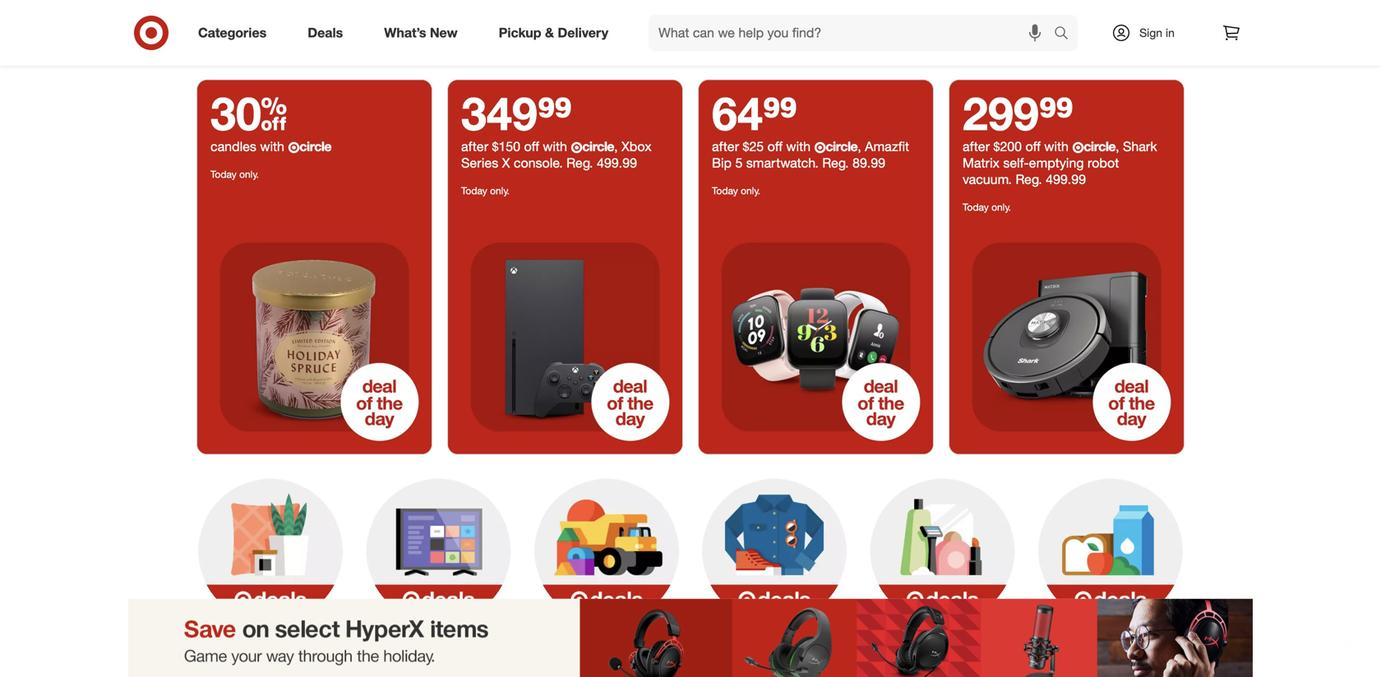 Task type: describe. For each thing, give the bounding box(es) containing it.
bip
[[712, 155, 732, 171]]

off for 349
[[524, 138, 539, 154]]

1 circle from the left
[[299, 138, 331, 154]]

today only. for 299 99
[[963, 201, 1011, 213]]

emptying
[[1029, 155, 1084, 171]]

only. for 349
[[490, 184, 510, 197]]

deals inside the clothing, shoes & accessories deals
[[793, 644, 822, 658]]

pickup & delivery
[[499, 25, 608, 41]]

amazfit
[[865, 138, 909, 154]]

30
[[210, 85, 287, 141]]

matrix
[[963, 155, 1000, 171]]

with for 64
[[786, 138, 811, 154]]

499.99 inside , shark matrix self-emptying robot vacuum. reg. 499.99
[[1046, 171, 1086, 187]]

reg. inside , shark matrix self-emptying robot vacuum. reg. 499.99
[[1016, 171, 1042, 187]]

today down candles
[[210, 168, 237, 180]]

accessories
[[727, 644, 790, 658]]

home
[[239, 628, 270, 642]]

349
[[461, 85, 538, 141]]

pickup & delivery link
[[485, 15, 629, 51]]

in
[[1166, 25, 1175, 40]]

after for 349
[[461, 138, 488, 154]]

& for pickup
[[545, 25, 554, 41]]

beauty
[[881, 628, 918, 642]]

reg. for 64 99
[[822, 155, 849, 171]]

only. for 299
[[992, 201, 1011, 213]]

only. for 64
[[741, 184, 760, 197]]

after $150 off with
[[461, 138, 571, 154]]

after $200 off with
[[963, 138, 1072, 154]]

64 99
[[712, 85, 797, 141]]

99 for 349
[[538, 85, 572, 141]]

x
[[502, 155, 510, 171]]

off for 64
[[768, 138, 783, 154]]

self-
[[1003, 155, 1029, 171]]

deals right the grocery
[[1119, 628, 1147, 642]]

, amazfit bip 5 smartwatch. reg. 89.99
[[712, 138, 909, 171]]

xbox
[[621, 138, 652, 154]]

series
[[461, 155, 498, 171]]

what's
[[384, 25, 426, 41]]

& for beauty
[[921, 628, 928, 642]]

after for 64
[[712, 138, 739, 154]]

only. down candles with
[[239, 168, 259, 180]]

today for 349
[[461, 184, 487, 197]]

sign
[[1140, 25, 1162, 40]]

deals link
[[294, 15, 364, 51]]

target deal of the day image for 64 99
[[699, 220, 933, 454]]

349 99
[[461, 85, 572, 141]]

deals left what's
[[308, 25, 343, 41]]

$25
[[743, 138, 764, 154]]

64
[[712, 85, 763, 141]]

shoes
[[777, 628, 810, 642]]

What can we help you find? suggestions appear below search field
[[649, 15, 1058, 51]]

99 for 299
[[1039, 85, 1074, 141]]

toy deals link
[[523, 476, 691, 643]]

shark
[[1123, 138, 1157, 154]]

99 for 64
[[763, 85, 797, 141]]

deals inside beauty & personal care deals
[[928, 644, 957, 658]]

target deal of the day image for 349 99
[[448, 220, 682, 454]]

circle for 299
[[1084, 138, 1116, 154]]

clothing, shoes & accessories deals
[[727, 628, 822, 658]]

& inside the clothing, shoes & accessories deals
[[813, 628, 820, 642]]

clothing,
[[729, 628, 774, 642]]

, xbox series x console. reg. 499.99
[[461, 138, 652, 171]]

robot
[[1088, 155, 1119, 171]]

circle for 349
[[582, 138, 614, 154]]



Task type: locate. For each thing, give the bounding box(es) containing it.
with up smartwatch.
[[786, 138, 811, 154]]

what's new
[[384, 25, 458, 41]]

2 horizontal spatial after
[[963, 138, 990, 154]]

0 horizontal spatial 499.99
[[597, 155, 637, 171]]

off
[[524, 138, 539, 154], [768, 138, 783, 154], [1026, 138, 1041, 154]]

499.99 down xbox
[[597, 155, 637, 171]]

2 horizontal spatial off
[[1026, 138, 1041, 154]]

off for 299
[[1026, 138, 1041, 154]]

after for 299
[[963, 138, 990, 154]]

today down vacuum.
[[963, 201, 989, 213]]

2 horizontal spatial &
[[921, 628, 928, 642]]

99 up console.
[[538, 85, 572, 141]]

toy deals
[[582, 628, 631, 642]]

clothing, shoes & accessories deals link
[[691, 476, 859, 660]]

reg. down the self-
[[1016, 171, 1042, 187]]

deals
[[308, 25, 343, 41], [273, 628, 302, 642], [454, 628, 483, 642], [602, 628, 631, 642], [1119, 628, 1147, 642], [793, 644, 822, 658], [928, 644, 957, 658]]

after
[[461, 138, 488, 154], [712, 138, 739, 154], [963, 138, 990, 154]]

grocery deals link
[[1027, 476, 1194, 643]]

vacuum.
[[963, 171, 1012, 187]]

89.99
[[853, 155, 885, 171]]

reg. left 89.99
[[822, 155, 849, 171]]

home deals link
[[187, 476, 355, 643]]

today only. for 64 99
[[712, 184, 760, 197]]

499.99
[[597, 155, 637, 171], [1046, 171, 1086, 187]]

pickup
[[499, 25, 541, 41]]

what's new link
[[370, 15, 478, 51]]

, inside , amazfit bip 5 smartwatch. reg. 89.99
[[858, 138, 861, 154]]

grocery deals
[[1074, 628, 1147, 642]]

circle for 64
[[826, 138, 858, 154]]

today down the series
[[461, 184, 487, 197]]

reg. inside ", xbox series x console. reg. 499.99"
[[567, 155, 593, 171]]

& right pickup on the top left of page
[[545, 25, 554, 41]]

1 horizontal spatial 499.99
[[1046, 171, 1086, 187]]

499.99 inside ", xbox series x console. reg. 499.99"
[[597, 155, 637, 171]]

grocery
[[1074, 628, 1115, 642]]

electronics deals link
[[355, 476, 523, 643]]

after up matrix
[[963, 138, 990, 154]]

3 after from the left
[[963, 138, 990, 154]]

deals right electronics
[[454, 628, 483, 642]]

2 , from the left
[[858, 138, 861, 154]]

deals down personal
[[928, 644, 957, 658]]

2 circle from the left
[[582, 138, 614, 154]]

deals down shoes
[[793, 644, 822, 658]]

electronics
[[394, 628, 451, 642]]

after up the series
[[461, 138, 488, 154]]

1 off from the left
[[524, 138, 539, 154]]

only. down 5
[[741, 184, 760, 197]]

0 horizontal spatial 99
[[538, 85, 572, 141]]

299 99
[[963, 85, 1074, 141]]

with up "emptying"
[[1044, 138, 1069, 154]]

99 up "emptying"
[[1039, 85, 1074, 141]]

toy
[[582, 628, 599, 642]]

search button
[[1047, 15, 1086, 54]]

circle up robot
[[1084, 138, 1116, 154]]

1 horizontal spatial &
[[813, 628, 820, 642]]

today down bip on the top right
[[712, 184, 738, 197]]

99
[[538, 85, 572, 141], [763, 85, 797, 141], [1039, 85, 1074, 141]]

299
[[963, 85, 1039, 141]]

sign in link
[[1097, 15, 1200, 51]]

reg. inside , amazfit bip 5 smartwatch. reg. 89.99
[[822, 155, 849, 171]]

3 with from the left
[[786, 138, 811, 154]]

console.
[[514, 155, 563, 171]]

, up 89.99
[[858, 138, 861, 154]]

only. down x
[[490, 184, 510, 197]]

today only. for 349 99
[[461, 184, 510, 197]]

off up the self-
[[1026, 138, 1041, 154]]

0 horizontal spatial reg.
[[567, 155, 593, 171]]

today only. down the series
[[461, 184, 510, 197]]

with right candles
[[260, 138, 284, 154]]

today for 64
[[712, 184, 738, 197]]

2 horizontal spatial ,
[[1116, 138, 1119, 154]]

advertisement region
[[0, 616, 1381, 677]]

3 99 from the left
[[1039, 85, 1074, 141]]

with up console.
[[543, 138, 567, 154]]

with for 299
[[1044, 138, 1069, 154]]

,
[[614, 138, 618, 154], [858, 138, 861, 154], [1116, 138, 1119, 154]]

circle right candles with
[[299, 138, 331, 154]]

3 off from the left
[[1026, 138, 1041, 154]]

&
[[545, 25, 554, 41], [813, 628, 820, 642], [921, 628, 928, 642]]

delivery
[[558, 25, 608, 41]]

0 horizontal spatial &
[[545, 25, 554, 41]]

categories link
[[184, 15, 287, 51]]

1 horizontal spatial reg.
[[822, 155, 849, 171]]

circle up 89.99
[[826, 138, 858, 154]]

& inside beauty & personal care deals
[[921, 628, 928, 642]]

only. down vacuum.
[[992, 201, 1011, 213]]

2 off from the left
[[768, 138, 783, 154]]

after $25 off with
[[712, 138, 814, 154]]

target deal of the day image
[[197, 0, 1184, 64], [197, 220, 432, 454], [448, 220, 682, 454], [699, 220, 933, 454], [950, 220, 1184, 454]]

1 , from the left
[[614, 138, 618, 154]]

& right the beauty
[[921, 628, 928, 642]]

2 after from the left
[[712, 138, 739, 154]]

beauty & personal care deals
[[881, 628, 1004, 658]]

off up console.
[[524, 138, 539, 154]]

categories
[[198, 25, 267, 41]]

with for 349
[[543, 138, 567, 154]]

2 with from the left
[[543, 138, 567, 154]]

5
[[735, 155, 743, 171]]

1 after from the left
[[461, 138, 488, 154]]

3 circle from the left
[[826, 138, 858, 154]]

deals right home
[[273, 628, 302, 642]]

, for 299 99
[[1116, 138, 1119, 154]]

today only. down candles
[[210, 168, 259, 180]]

, inside ", xbox series x console. reg. 499.99"
[[614, 138, 618, 154]]

1 horizontal spatial ,
[[858, 138, 861, 154]]

0 horizontal spatial off
[[524, 138, 539, 154]]

1 horizontal spatial 99
[[763, 85, 797, 141]]

personal
[[931, 628, 976, 642]]

only.
[[239, 168, 259, 180], [490, 184, 510, 197], [741, 184, 760, 197], [992, 201, 1011, 213]]

after up bip on the top right
[[712, 138, 739, 154]]

off up smartwatch.
[[768, 138, 783, 154]]

4 with from the left
[[1044, 138, 1069, 154]]

0 horizontal spatial ,
[[614, 138, 618, 154]]

candles with
[[210, 138, 288, 154]]

$150
[[492, 138, 520, 154]]

today only.
[[210, 168, 259, 180], [461, 184, 510, 197], [712, 184, 760, 197], [963, 201, 1011, 213]]

beauty & personal care deals link
[[859, 476, 1027, 660]]

1 vertical spatial 499.99
[[1046, 171, 1086, 187]]

499.99 down "emptying"
[[1046, 171, 1086, 187]]

2 horizontal spatial 99
[[1039, 85, 1074, 141]]

2 99 from the left
[[763, 85, 797, 141]]

, shark matrix self-emptying robot vacuum. reg. 499.99
[[963, 138, 1157, 187]]

, for 64 99
[[858, 138, 861, 154]]

1 horizontal spatial after
[[712, 138, 739, 154]]

reg. right console.
[[567, 155, 593, 171]]

99 up smartwatch.
[[763, 85, 797, 141]]

0 horizontal spatial after
[[461, 138, 488, 154]]

smartwatch.
[[746, 155, 819, 171]]

today for 299
[[963, 201, 989, 213]]

, left xbox
[[614, 138, 618, 154]]

with
[[260, 138, 284, 154], [543, 138, 567, 154], [786, 138, 811, 154], [1044, 138, 1069, 154]]

3 , from the left
[[1116, 138, 1119, 154]]

, inside , shark matrix self-emptying robot vacuum. reg. 499.99
[[1116, 138, 1119, 154]]

circle left xbox
[[582, 138, 614, 154]]

, up robot
[[1116, 138, 1119, 154]]

, for 349 99
[[614, 138, 618, 154]]

4 circle from the left
[[1084, 138, 1116, 154]]

target deal of the day image for 299 99
[[950, 220, 1184, 454]]

& right shoes
[[813, 628, 820, 642]]

reg.
[[567, 155, 593, 171], [822, 155, 849, 171], [1016, 171, 1042, 187]]

home deals
[[239, 628, 302, 642]]

reg. for 349 99
[[567, 155, 593, 171]]

circle
[[299, 138, 331, 154], [582, 138, 614, 154], [826, 138, 858, 154], [1084, 138, 1116, 154]]

new
[[430, 25, 458, 41]]

deals right toy at the left of the page
[[602, 628, 631, 642]]

1 99 from the left
[[538, 85, 572, 141]]

$200
[[993, 138, 1022, 154]]

sign in
[[1140, 25, 1175, 40]]

today only. down 5
[[712, 184, 760, 197]]

today only. down vacuum.
[[963, 201, 1011, 213]]

care
[[979, 628, 1004, 642]]

1 horizontal spatial off
[[768, 138, 783, 154]]

0 vertical spatial 499.99
[[597, 155, 637, 171]]

today
[[210, 168, 237, 180], [461, 184, 487, 197], [712, 184, 738, 197], [963, 201, 989, 213]]

electronics deals
[[394, 628, 483, 642]]

2 horizontal spatial reg.
[[1016, 171, 1042, 187]]

search
[[1047, 26, 1086, 42]]

1 with from the left
[[260, 138, 284, 154]]

candles
[[210, 138, 256, 154]]



Task type: vqa. For each thing, say whether or not it's contained in the screenshot.
Richmond 510-
no



